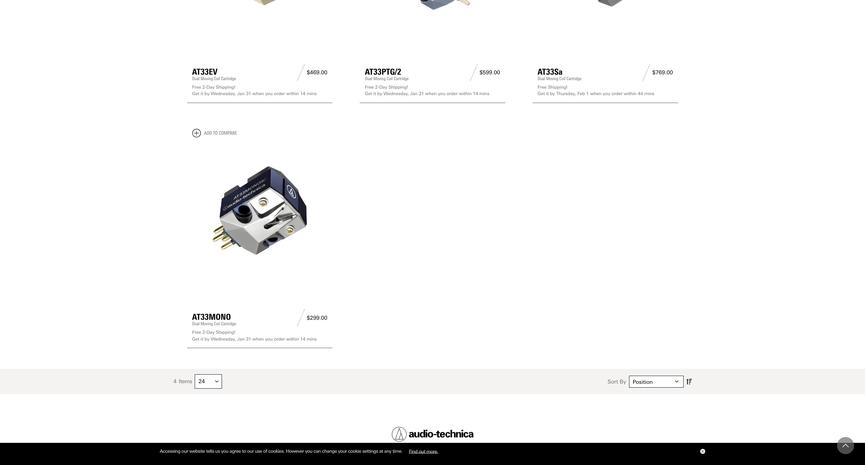 Task type: describe. For each thing, give the bounding box(es) containing it.
order inside free shipping! get it by thursday, feb 1 when you order within 44 mins
[[612, 91, 623, 96]]

to inside button
[[213, 130, 218, 136]]

day for at33ptg/2
[[380, 85, 388, 90]]

14 for at33ptg/2
[[473, 91, 479, 96]]

31 for at33ptg/2
[[419, 91, 424, 96]]

thursday,
[[557, 91, 577, 96]]

2 our from the left
[[247, 449, 254, 454]]

$299.00
[[307, 315, 328, 321]]

store logo image
[[392, 427, 474, 442]]

14 for at33ev
[[300, 91, 306, 96]]

free shipping! get it by thursday, feb 1 when you order within 44 mins
[[538, 85, 655, 96]]

accessing our website tells us you agree to our use of cookies. however you can change your cookie settings at any time.
[[160, 449, 404, 454]]

coil for at33ptg/2
[[387, 76, 393, 81]]

free 2 -day shipping! get it by wednesday, jan 31 when you order within 14 mins for at33ptg/2
[[365, 85, 490, 96]]

your
[[338, 449, 347, 454]]

can
[[314, 449, 321, 454]]

mins down the $599.00
[[480, 91, 490, 96]]

of
[[263, 449, 267, 454]]

- for at33ptg/2
[[378, 85, 380, 90]]

cartridge for at33ev
[[221, 76, 236, 81]]

- for at33ev
[[205, 85, 207, 90]]

dual for at33mono
[[192, 321, 200, 327]]

coil for at33mono
[[214, 321, 220, 327]]

tells
[[206, 449, 214, 454]]

day for at33ev
[[207, 85, 215, 90]]

arrow up image
[[843, 443, 849, 449]]

1 our from the left
[[182, 449, 188, 454]]

add to compare button
[[192, 129, 237, 137]]

any
[[384, 449, 392, 454]]

it down the at33ptg/2 dual moving coil cartridge
[[374, 91, 376, 96]]

by down at33ev dual moving coil cartridge
[[205, 91, 210, 96]]

2 down at33mono dual moving coil cartridge
[[203, 330, 205, 335]]

settings
[[363, 449, 378, 454]]

free 2 -day shipping! get it by wednesday, jan 31 when you order within 14 mins for at33ev
[[192, 85, 317, 96]]

free down at33mono on the left bottom
[[192, 330, 201, 335]]

it down at33mono dual moving coil cartridge
[[201, 337, 203, 342]]

coil for at33ev
[[214, 76, 220, 81]]

wednesday, for at33ptg/2
[[384, 91, 409, 96]]

jan for at33ptg/2
[[410, 91, 418, 96]]

accessing
[[160, 449, 180, 454]]

find
[[409, 449, 418, 454]]

by
[[620, 379, 627, 385]]

2 for at33ptg/2
[[375, 85, 378, 90]]

compare
[[219, 130, 237, 136]]

by down at33mono dual moving coil cartridge
[[205, 337, 210, 342]]

1 carrat down image from the left
[[215, 380, 219, 384]]

more.
[[427, 449, 438, 454]]

moving for at33ptg/2
[[374, 76, 386, 81]]

1
[[587, 91, 589, 96]]

divider line image for at33ev
[[295, 64, 307, 81]]

shipping! down the at33ptg/2 dual moving coil cartridge
[[389, 85, 408, 90]]

at33ptg/2 image
[[365, 0, 501, 33]]

at33mono dual moving coil cartridge
[[192, 312, 236, 327]]

at33ev image
[[192, 0, 328, 33]]

find out more.
[[409, 449, 438, 454]]

44
[[638, 91, 644, 96]]

mins down $299.00
[[307, 337, 317, 342]]

change
[[322, 449, 337, 454]]

at33ev dual moving coil cartridge
[[192, 67, 236, 81]]

wednesday, for at33ev
[[211, 91, 236, 96]]

2 carrat down image from the left
[[676, 380, 679, 384]]

add
[[204, 130, 212, 136]]

it inside free shipping! get it by thursday, feb 1 when you order within 44 mins
[[547, 91, 549, 96]]

at33mono
[[192, 312, 231, 322]]

at33ptg/2
[[365, 67, 402, 77]]

it down at33ev
[[201, 91, 203, 96]]

cross image
[[701, 450, 704, 453]]

however
[[286, 449, 304, 454]]

shipping! down at33mono dual moving coil cartridge
[[216, 330, 236, 335]]

cookie
[[348, 449, 361, 454]]



Task type: vqa. For each thing, say whether or not it's contained in the screenshot.
$89.00
no



Task type: locate. For each thing, give the bounding box(es) containing it.
free
[[192, 85, 201, 90], [365, 85, 374, 90], [538, 85, 547, 90], [192, 330, 201, 335]]

cookies.
[[269, 449, 285, 454]]

at33sa
[[538, 67, 563, 77]]

cartridge for at33ptg/2
[[394, 76, 409, 81]]

free inside free shipping! get it by thursday, feb 1 when you order within 44 mins
[[538, 85, 547, 90]]

coil inside at33mono dual moving coil cartridge
[[214, 321, 220, 327]]

sort
[[608, 379, 619, 385]]

us
[[215, 449, 220, 454]]

wednesday,
[[211, 91, 236, 96], [384, 91, 409, 96], [211, 337, 236, 342]]

wednesday, down the at33ptg/2 dual moving coil cartridge
[[384, 91, 409, 96]]

moving for at33mono
[[201, 321, 213, 327]]

you inside free shipping! get it by thursday, feb 1 when you order within 44 mins
[[603, 91, 611, 96]]

get down at33mono dual moving coil cartridge
[[192, 337, 199, 342]]

free down at33ptg/2
[[365, 85, 374, 90]]

1 horizontal spatial carrat down image
[[676, 380, 679, 384]]

- down at33ev
[[205, 85, 207, 90]]

feb
[[578, 91, 585, 96]]

2 down at33ev
[[203, 85, 205, 90]]

carrat down image right items on the left bottom
[[215, 380, 219, 384]]

cartridge
[[221, 76, 236, 81], [394, 76, 409, 81], [567, 76, 582, 81], [221, 321, 236, 327]]

to right agree
[[242, 449, 246, 454]]

moving inside 'at33sa dual moving coil cartridge'
[[547, 76, 559, 81]]

mins
[[307, 91, 317, 96], [480, 91, 490, 96], [645, 91, 655, 96], [307, 337, 317, 342]]

divider line image for at33mono
[[295, 310, 307, 327]]

set descending direction image
[[687, 378, 692, 386]]

by down the at33ptg/2 dual moving coil cartridge
[[378, 91, 383, 96]]

free for at33ev
[[192, 85, 201, 90]]

order
[[274, 91, 285, 96], [447, 91, 458, 96], [612, 91, 623, 96], [274, 337, 285, 342]]

cartridge inside at33ev dual moving coil cartridge
[[221, 76, 236, 81]]

1 horizontal spatial our
[[247, 449, 254, 454]]

coil for at33sa
[[560, 76, 566, 81]]

coil inside 'at33sa dual moving coil cartridge'
[[560, 76, 566, 81]]

moving
[[201, 76, 213, 81], [374, 76, 386, 81], [547, 76, 559, 81], [201, 321, 213, 327]]

jan
[[238, 91, 245, 96], [410, 91, 418, 96], [238, 337, 245, 342]]

get inside free shipping! get it by thursday, feb 1 when you order within 44 mins
[[538, 91, 545, 96]]

by inside free shipping! get it by thursday, feb 1 when you order within 44 mins
[[551, 91, 555, 96]]

time.
[[393, 449, 403, 454]]

coil
[[214, 76, 220, 81], [387, 76, 393, 81], [560, 76, 566, 81], [214, 321, 220, 327]]

14
[[300, 91, 306, 96], [473, 91, 479, 96], [300, 337, 306, 342]]

divider line image for at33ptg/2
[[468, 64, 480, 81]]

website
[[189, 449, 205, 454]]

$469.00
[[307, 69, 328, 76]]

day
[[207, 85, 215, 90], [380, 85, 388, 90], [207, 330, 215, 335]]

moving inside at33mono dual moving coil cartridge
[[201, 321, 213, 327]]

31
[[246, 91, 251, 96], [419, 91, 424, 96], [246, 337, 251, 342]]

our left use
[[247, 449, 254, 454]]

within inside free shipping! get it by thursday, feb 1 when you order within 44 mins
[[624, 91, 637, 96]]

to right add
[[213, 130, 218, 136]]

dual for at33ev
[[192, 76, 200, 81]]

sort by
[[608, 379, 627, 385]]

at
[[380, 449, 383, 454]]

shipping! inside free shipping! get it by thursday, feb 1 when you order within 44 mins
[[548, 85, 568, 90]]

at33sa dual moving coil cartridge
[[538, 67, 582, 81]]

moving inside the at33ptg/2 dual moving coil cartridge
[[374, 76, 386, 81]]

-
[[205, 85, 207, 90], [378, 85, 380, 90], [205, 330, 207, 335]]

moving for at33ev
[[201, 76, 213, 81]]

get down at33ev
[[192, 91, 199, 96]]

carrat down image left set descending direction image
[[676, 380, 679, 384]]

wednesday, down at33mono dual moving coil cartridge
[[211, 337, 236, 342]]

you
[[265, 91, 273, 96], [438, 91, 446, 96], [603, 91, 611, 96], [265, 337, 273, 342], [221, 449, 229, 454], [305, 449, 313, 454]]

dual for at33sa
[[538, 76, 546, 81]]

cartridge inside the at33ptg/2 dual moving coil cartridge
[[394, 76, 409, 81]]

shipping!
[[216, 85, 236, 90], [389, 85, 408, 90], [548, 85, 568, 90], [216, 330, 236, 335]]

use
[[255, 449, 262, 454]]

free 2 -day shipping! get it by wednesday, jan 31 when you order within 14 mins
[[192, 85, 317, 96], [365, 85, 490, 96], [192, 330, 317, 342]]

2
[[203, 85, 205, 90], [375, 85, 378, 90], [203, 330, 205, 335]]

dual inside at33mono dual moving coil cartridge
[[192, 321, 200, 327]]

0 horizontal spatial to
[[213, 130, 218, 136]]

when inside free shipping! get it by thursday, feb 1 when you order within 44 mins
[[591, 91, 602, 96]]

31 for at33ev
[[246, 91, 251, 96]]

$599.00
[[480, 69, 501, 76]]

day down at33mono dual moving coil cartridge
[[207, 330, 215, 335]]

at33mono image
[[192, 143, 328, 278]]

add to compare
[[204, 130, 237, 136]]

dual inside at33ev dual moving coil cartridge
[[192, 76, 200, 81]]

2 for at33ev
[[203, 85, 205, 90]]

0 vertical spatial to
[[213, 130, 218, 136]]

moving for at33sa
[[547, 76, 559, 81]]

day down the at33ptg/2 dual moving coil cartridge
[[380, 85, 388, 90]]

to
[[213, 130, 218, 136], [242, 449, 246, 454]]

- down the at33ptg/2 dual moving coil cartridge
[[378, 85, 380, 90]]

at33sa image
[[538, 0, 673, 33]]

4 items
[[174, 379, 192, 385]]

coil inside at33ev dual moving coil cartridge
[[214, 76, 220, 81]]

by left thursday,
[[551, 91, 555, 96]]

our
[[182, 449, 188, 454], [247, 449, 254, 454]]

free for at33sa
[[538, 85, 547, 90]]

0 horizontal spatial our
[[182, 449, 188, 454]]

dual inside 'at33sa dual moving coil cartridge'
[[538, 76, 546, 81]]

cartridge inside at33mono dual moving coil cartridge
[[221, 321, 236, 327]]

agree
[[230, 449, 241, 454]]

free down the at33sa on the top right of the page
[[538, 85, 547, 90]]

dual for at33ptg/2
[[365, 76, 373, 81]]

coil inside the at33ptg/2 dual moving coil cartridge
[[387, 76, 393, 81]]

out
[[419, 449, 426, 454]]

within
[[286, 91, 299, 96], [459, 91, 472, 96], [624, 91, 637, 96], [286, 337, 299, 342]]

carrat down image
[[215, 380, 219, 384], [676, 380, 679, 384]]

divider line image
[[295, 64, 307, 81], [468, 64, 480, 81], [641, 64, 653, 81], [295, 310, 307, 327]]

moving inside at33ev dual moving coil cartridge
[[201, 76, 213, 81]]

our left website
[[182, 449, 188, 454]]

cartridge for at33mono
[[221, 321, 236, 327]]

mins inside free shipping! get it by thursday, feb 1 when you order within 44 mins
[[645, 91, 655, 96]]

cartridge inside 'at33sa dual moving coil cartridge'
[[567, 76, 582, 81]]

get down the at33sa on the top right of the page
[[538, 91, 545, 96]]

at33ptg/2 dual moving coil cartridge
[[365, 67, 409, 81]]

get
[[192, 91, 199, 96], [365, 91, 372, 96], [538, 91, 545, 96], [192, 337, 199, 342]]

wednesday, down at33ev dual moving coil cartridge
[[211, 91, 236, 96]]

day down at33ev dual moving coil cartridge
[[207, 85, 215, 90]]

free down at33ev
[[192, 85, 201, 90]]

items
[[179, 379, 192, 385]]

mins down $469.00
[[307, 91, 317, 96]]

it
[[201, 91, 203, 96], [374, 91, 376, 96], [547, 91, 549, 96], [201, 337, 203, 342]]

divider line image for at33sa
[[641, 64, 653, 81]]

mins right 44
[[645, 91, 655, 96]]

free for at33ptg/2
[[365, 85, 374, 90]]

1 vertical spatial to
[[242, 449, 246, 454]]

cartridge for at33sa
[[567, 76, 582, 81]]

dual inside the at33ptg/2 dual moving coil cartridge
[[365, 76, 373, 81]]

shipping! down at33ev dual moving coil cartridge
[[216, 85, 236, 90]]

- down at33mono dual moving coil cartridge
[[205, 330, 207, 335]]

dual
[[192, 76, 200, 81], [365, 76, 373, 81], [538, 76, 546, 81], [192, 321, 200, 327]]

$769.00
[[653, 69, 673, 76]]

when
[[253, 91, 264, 96], [426, 91, 437, 96], [591, 91, 602, 96], [253, 337, 264, 342]]

0 horizontal spatial carrat down image
[[215, 380, 219, 384]]

at33ev
[[192, 67, 218, 77]]

it left thursday,
[[547, 91, 549, 96]]

by
[[205, 91, 210, 96], [378, 91, 383, 96], [551, 91, 555, 96], [205, 337, 210, 342]]

1 horizontal spatial to
[[242, 449, 246, 454]]

jan for at33ev
[[238, 91, 245, 96]]

2 down at33ptg/2
[[375, 85, 378, 90]]

shipping! up thursday,
[[548, 85, 568, 90]]

get down at33ptg/2
[[365, 91, 372, 96]]

4
[[174, 379, 177, 385]]

find out more. link
[[404, 446, 444, 457]]



